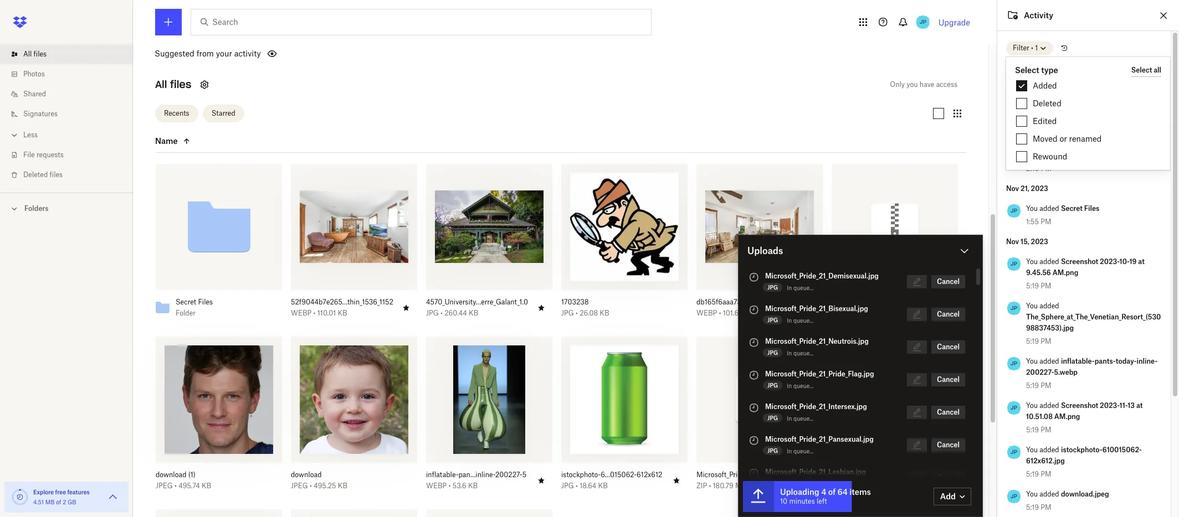 Task type: describe. For each thing, give the bounding box(es) containing it.
jpg down microsoft_pride_21_neutrois.jpg
[[767, 350, 778, 356]]

photos link
[[9, 64, 133, 84]]

deleted files link
[[9, 165, 133, 185]]

select for select all
[[1131, 66, 1152, 74]]

1 vertical spatial all
[[155, 78, 167, 91]]

jpg inside 1703238 jpg • 26.08 kb
[[561, 309, 574, 317]]

64
[[838, 488, 848, 497]]

in queue... for microsoft_pride_21_bisexual.jpg
[[787, 318, 814, 324]]

cancel for microsoft_pride_21_intersex.jpg
[[937, 408, 960, 417]]

101.6
[[723, 309, 739, 317]]

cancel for microsoft_pride_21_pansexual.jpg
[[937, 441, 960, 449]]

• inside screenshot 202… at 9.45.56 am png • 1.36 mb
[[849, 482, 851, 490]]

21,
[[1021, 185, 1029, 193]]

9 added from the top
[[1040, 446, 1059, 454]]

cancel button for microsoft_pride_21_pride_flag.jpg
[[931, 373, 965, 387]]

added inside 'you added secret files 1:55 pm'
[[1040, 204, 1059, 213]]

minutes
[[789, 498, 815, 506]]

you inside 'you added secret files 1:55 pm'
[[1026, 204, 1038, 213]]

edited
[[1033, 116, 1057, 126]]

jpg down db165f6aaa73d…thin_1536_1152 button
[[767, 317, 778, 324]]

added inside you added 2:11 pm
[[1040, 118, 1059, 126]]

53.6
[[453, 482, 466, 490]]

19
[[1130, 258, 1137, 266]]

screenshot 2023-10-19 at 9.45.56 am.png
[[1026, 258, 1145, 277]]

close right sidebar image
[[1157, 9, 1170, 22]]

pan…inline-
[[459, 471, 495, 479]]

all files list item
[[0, 44, 133, 64]]

webp for webp • 110.01 kb
[[291, 309, 312, 317]]

2023- for 10-
[[1100, 258, 1120, 266]]

suggested
[[155, 49, 194, 58]]

renamed
[[1069, 134, 1102, 144]]

• right activity
[[279, 44, 281, 52]]

612x612
[[637, 471, 662, 479]]

kb inside download (1) jpeg • 495.74 kb
[[202, 482, 211, 490]]

mb inside explore free features 4.51 mb of 2 gb
[[45, 499, 55, 506]]

istockphoto- for 610015062-
[[1061, 446, 1103, 454]]

6…015062-
[[601, 471, 637, 479]]

deleted for deleted files
[[23, 171, 48, 179]]

moved or renamed checkbox item
[[1006, 130, 1170, 148]]

202…
[[869, 471, 887, 479]]

microsoft_pride.zip
[[1061, 151, 1124, 160]]

11-
[[1120, 402, 1128, 410]]

98837453).jpg
[[1026, 324, 1074, 332]]

microsoft_pride_21_lesbian.jpg cancel
[[765, 468, 960, 482]]

explore free features 4.51 mb of 2 gb
[[33, 489, 90, 506]]

dev-
[[832, 298, 845, 306]]

or
[[1060, 134, 1067, 144]]

filter • 1
[[1013, 44, 1038, 52]]

file, download.jpeg row
[[286, 337, 417, 498]]

kb inside inflatable-pan…inline-200227-5 webp • 53.6 kb
[[468, 482, 478, 490]]

7 added from the top
[[1040, 357, 1059, 366]]

microsoft_pride_21_demisexual.jpg
[[765, 272, 879, 280]]

file, inflatable-pants-today-inline-200227-5.webp row
[[422, 337, 552, 498]]

deleted files
[[23, 171, 63, 179]]

• inside 4570_university…erre_galant_1.0 jpg • 260.44 kb
[[441, 309, 443, 317]]

upload pending image for microsoft_pride_21_bisexual.jpg
[[748, 304, 761, 317]]

mb inside screenshot 202… at 9.45.56 am png • 1.36 mb
[[867, 482, 878, 490]]

you added for 10.51.08
[[1026, 402, 1061, 410]]

file, db165f6aaa73d95c9004256537e7037b-uncropped_scaled_within_1536_1152.webp row
[[692, 164, 823, 326]]

jpg down microsoft_pride_21_pride_flag.jpg
[[767, 382, 778, 389]]

in for microsoft_pride_21_intersex.jpg
[[787, 416, 792, 422]]

2:10
[[1026, 165, 1039, 173]]

microsoft_pride_21_lesbian.jpg
[[765, 468, 866, 477]]

pants-
[[1095, 357, 1116, 366]]

name button
[[155, 135, 248, 148]]

2023 for nov 15, 2023
[[1031, 238, 1048, 246]]

add button
[[934, 488, 971, 506]]

download (1) button
[[156, 471, 258, 480]]

folder • dropbox button
[[177, 44, 237, 53]]

8 added from the top
[[1040, 402, 1059, 410]]

pm inside you added 2:12 pm
[[1041, 98, 1051, 106]]

5:19 inside you added the_sphere_at_the_venetian_resort_(530 98837453).jpg 5:19 pm
[[1026, 337, 1039, 346]]

type
[[1041, 65, 1058, 75]]

queue... for microsoft_pride_21_neutrois.jpg
[[793, 350, 814, 357]]

(1) inside download (1) jpeg • 495.74 kb
[[188, 471, 195, 479]]

18.64
[[580, 482, 596, 490]]

deleted for deleted
[[1033, 99, 1062, 108]]

uploading file image
[[743, 482, 774, 513]]

screenshot for png
[[832, 471, 867, 479]]

added inside you added the_sphere_at_the_venetian_resort_(530 98837453).jpg 5:19 pm
[[1040, 302, 1059, 310]]

secret inside secret files folder
[[176, 298, 196, 306]]

9.45.56 inside screenshot 2023-10-19 at 9.45.56 am.png
[[1026, 269, 1051, 277]]

uploading
[[780, 488, 819, 497]]

2023 for nov 21, 2023
[[1031, 185, 1048, 193]]

moved or renamed
[[1033, 134, 1102, 144]]

jpeg inside download (1) jpeg • 495.74 kb
[[156, 482, 173, 490]]

jpg up microsoft_pride "button"
[[767, 448, 778, 454]]

4 5:19 pm from the top
[[1026, 470, 1051, 479]]

9 you from the top
[[1026, 446, 1038, 454]]

items
[[850, 488, 871, 497]]

5:19 for screenshot 2023-10-19 at 9.45.56 am.png
[[1026, 282, 1039, 290]]

free
[[55, 489, 66, 496]]

recents
[[164, 109, 189, 118]]

you inside you added the_sphere_at_the_venetian_resort_(530 98837453).jpg 5:19 pm
[[1026, 302, 1038, 310]]

• inside inflatable-pan…inline-200227-5 webp • 53.6 kb
[[449, 482, 451, 490]]

5.webp
[[1054, 368, 1078, 377]]

cancel button for microsoft_pride_21_pansexual.jpg
[[931, 439, 965, 452]]

name
[[155, 136, 178, 146]]

uploads
[[748, 245, 783, 257]]

9.45.56 inside screenshot 202… at 9.45.56 am png • 1.36 mb
[[897, 471, 921, 479]]

5 added from the top
[[1040, 258, 1059, 266]]

180.79
[[713, 482, 734, 490]]

200227- inside inflatable-pan…inline-200227-5 webp • 53.6 kb
[[495, 471, 522, 479]]

in queue... for microsoft_pride_21_pride_flag.jpg
[[787, 383, 814, 390]]

612x612.jpg
[[1026, 457, 1065, 465]]

zip inside microsoft_pride zip • 180.79 mb
[[697, 482, 707, 490]]

webp inside inflatable-pan…inline-200227-5 webp • 53.6 kb
[[426, 482, 447, 490]]

folder, secret files row
[[151, 164, 282, 326]]

2:11
[[1026, 131, 1038, 140]]

uploads alert
[[738, 235, 983, 518]]

dev-build (1) zip • 101.69 mb
[[832, 298, 881, 317]]

istockphoto- for 6…015062-
[[561, 471, 601, 479]]

pm inside you added download.jpeg 5:19 pm
[[1041, 504, 1051, 512]]

file, dev-build (1).zip row
[[827, 164, 958, 326]]

upload pending image for microsoft_pride_21_demisexual.jpg
[[748, 271, 761, 284]]

you inside you added microsoft_pride.zip 2:10 pm
[[1026, 151, 1038, 160]]

microsoft_pride_21_pansexual.jpg
[[765, 436, 874, 444]]

inflatable-pants-today-inline- 200227-5.webp
[[1026, 357, 1158, 377]]

kb inside "db165f6aaa73d…thin_1536_1152 webp • 101.6 kb"
[[740, 309, 750, 317]]

13
[[1128, 402, 1135, 410]]

file, screenshot 2023-10-19 at 9.45.56 am.png row
[[827, 337, 958, 498]]

added inside you added 2:12 pm
[[1040, 85, 1059, 93]]

kb inside 1703238 jpg • 26.08 kb
[[600, 309, 609, 317]]

shared
[[23, 90, 46, 98]]

kb inside download jpeg • 495.25 kb
[[338, 482, 347, 490]]

pm inside you added 2:11 pm
[[1039, 131, 1050, 140]]

8 you from the top
[[1026, 402, 1038, 410]]

5:19 inside you added download.jpeg 5:19 pm
[[1026, 504, 1039, 512]]

5:19 for istockphoto-610015062- 612x612.jpg
[[1026, 470, 1039, 479]]

all inside list item
[[23, 50, 32, 58]]

• inside 52f9044b7e265…thin_1536_1152 webp • 110.01 kb
[[313, 309, 316, 317]]

4 you added from the top
[[1026, 446, 1061, 454]]

4570_university…erre_galant_1.0
[[426, 298, 528, 306]]

rewound checkbox item
[[1006, 148, 1170, 166]]

features
[[67, 489, 90, 496]]

quota usage element
[[11, 489, 29, 506]]

starred button
[[203, 105, 244, 123]]

added
[[1033, 81, 1057, 90]]

nov 21, 2023
[[1006, 185, 1048, 193]]

files for deleted files link
[[50, 171, 63, 179]]

jpg inside istockphoto-6…015062-612x612 jpg • 18.64 kb
[[561, 482, 574, 490]]

file, screenshot 2023-11-13 at 10.51.08 am.png row
[[156, 510, 282, 518]]

• inside download jpeg • 495.25 kb
[[310, 482, 312, 490]]

rewind this folder image
[[1060, 44, 1069, 53]]

inline-
[[1137, 357, 1158, 366]]

screenshot 2023-11-13 at 10.51.08 am.png
[[1026, 402, 1143, 421]]

at inside screenshot 202… at 9.45.56 am png • 1.36 mb
[[889, 471, 895, 479]]

left
[[817, 498, 827, 506]]

inflatable- for •
[[426, 471, 459, 479]]

webp for webp • 101.6 kb
[[697, 309, 717, 317]]

Search in folder "Dropbox" text field
[[212, 16, 628, 28]]

file, the_sphere_at_the_venetian_resort_(53098837453).jpg row
[[291, 510, 417, 518]]

upgrade
[[939, 17, 970, 27]]

microsoft_pride_21_neutrois.jpg
[[765, 337, 869, 346]]

5:19 for screenshot 2023-11-13 at 10.51.08 am.png
[[1026, 426, 1039, 434]]

jpeg inside download jpeg • 495.25 kb
[[291, 482, 308, 490]]

52f9044b7e265…thin_1536_1152
[[291, 298, 393, 306]]

52f9044b7e265…thin_1536_1152 button
[[291, 298, 393, 307]]

files for all files link
[[34, 50, 47, 58]]

jpg • dropbox button
[[264, 44, 340, 53]]

upload pending image for microsoft_pride_21_intersex.jpg
[[748, 402, 761, 415]]

you inside you added 2:12 pm
[[1026, 85, 1038, 93]]

db165f6aaa73d…thin_1536_1152 webp • 101.6 kb
[[697, 298, 796, 317]]

microsoft_pride_21_bisexual.jpg
[[765, 305, 868, 313]]

kb inside 52f9044b7e265…thin_1536_1152 webp • 110.01 kb
[[338, 309, 347, 317]]

screenshot 202… at 9.45.56 am png • 1.36 mb
[[832, 471, 934, 490]]

your
[[216, 49, 232, 58]]

upload pending image for microsoft_pride_21_pansexual.jpg
[[748, 434, 761, 448]]

pm inside 'you added secret files 1:55 pm'
[[1041, 218, 1051, 226]]

istockphoto-6…015062-612x612 jpg • 18.64 kb
[[561, 471, 662, 490]]

pm inside you added microsoft_pride.zip 2:10 pm
[[1041, 165, 1052, 173]]

cancel button for microsoft_pride_21_intersex.jpg
[[931, 406, 965, 419]]

download (1) jpeg • 495.74 kb
[[156, 471, 211, 490]]

in queue... for microsoft_pride_21_pansexual.jpg
[[787, 448, 814, 455]]

am.png for 9.45.56
[[1053, 269, 1078, 277]]



Task type: locate. For each thing, give the bounding box(es) containing it.
added checkbox item
[[1006, 77, 1170, 95]]

4 cancel button from the top
[[931, 373, 965, 387]]

0 horizontal spatial files
[[198, 298, 213, 306]]

0 vertical spatial zip
[[832, 309, 842, 317]]

screenshot for 9.45.56
[[1061, 258, 1098, 266]]

110.01
[[317, 309, 336, 317]]

file, microsoft_pride.zip row
[[692, 337, 823, 498]]

5
[[522, 471, 526, 479]]

1 download from the left
[[156, 471, 186, 479]]

5:19 pm for 9.45.56
[[1026, 282, 1051, 290]]

2 download from the left
[[291, 471, 322, 479]]

jpg left 260.44
[[426, 309, 439, 317]]

of left 2 on the left bottom of page
[[56, 499, 61, 506]]

dropbox inside jpg • dropbox button
[[282, 44, 309, 52]]

0 vertical spatial istockphoto-
[[1061, 446, 1103, 454]]

• down 1703238
[[576, 309, 578, 317]]

all files up recents
[[155, 78, 191, 91]]

4 queue... from the top
[[793, 383, 814, 390]]

upload pending image
[[748, 336, 761, 350], [748, 369, 761, 382]]

5 in from the top
[[787, 416, 792, 422]]

3 5:19 pm from the top
[[1026, 426, 1051, 434]]

folder inside button
[[177, 44, 197, 52]]

10 added from the top
[[1040, 490, 1059, 499]]

you added for 5.webp
[[1026, 357, 1061, 366]]

you up 612x612.jpg
[[1026, 446, 1038, 454]]

1 horizontal spatial files
[[50, 171, 63, 179]]

3 added from the top
[[1040, 151, 1059, 160]]

1 horizontal spatial jpeg
[[291, 482, 308, 490]]

screenshot inside screenshot 202… at 9.45.56 am png • 1.36 mb
[[832, 471, 867, 479]]

file, istockphoto-610015062-612x612.jpg row
[[557, 337, 688, 498]]

2 queue... from the top
[[793, 318, 814, 324]]

am
[[922, 471, 934, 479]]

1 jpeg from the left
[[156, 482, 173, 490]]

0 horizontal spatial dropbox
[[202, 44, 229, 52]]

• left 495.25
[[310, 482, 312, 490]]

files
[[34, 50, 47, 58], [170, 78, 191, 91], [50, 171, 63, 179]]

10.51.08
[[1026, 413, 1053, 421]]

kb down 4570_university…erre_galant_1.0 "button"
[[469, 309, 478, 317]]

5 5:19 from the top
[[1026, 470, 1039, 479]]

jpg inside button
[[264, 44, 277, 52]]

3 in queue... from the top
[[787, 350, 814, 357]]

1 vertical spatial 2023-
[[1100, 402, 1120, 410]]

you up 10.51.08
[[1026, 402, 1038, 410]]

added down the type
[[1040, 85, 1059, 93]]

cancel button
[[931, 275, 965, 289], [931, 308, 965, 321], [931, 341, 965, 354], [931, 373, 965, 387], [931, 406, 965, 419], [931, 439, 965, 452], [931, 472, 965, 485]]

1 you from the top
[[1026, 85, 1038, 93]]

list
[[0, 38, 133, 193]]

3 in from the top
[[787, 350, 792, 357]]

mb inside microsoft_pride zip • 180.79 mb
[[735, 482, 746, 490]]

nov for nov 21, 2023
[[1006, 185, 1019, 193]]

2 jpeg from the left
[[291, 482, 308, 490]]

deleted inside deleted files link
[[23, 171, 48, 179]]

• inside 1703238 jpg • 26.08 kb
[[576, 309, 578, 317]]

file, 52f9044b7e2655d26eb85c0b2abdc392-uncropped_scaled_within_1536_1152.webp row
[[286, 164, 417, 326]]

in queue... for microsoft_pride_21_neutrois.jpg
[[787, 350, 814, 357]]

queue... for microsoft_pride_21_bisexual.jpg
[[793, 318, 814, 324]]

1 cancel from the top
[[937, 278, 960, 286]]

pm
[[1041, 98, 1051, 106], [1039, 131, 1050, 140], [1041, 165, 1052, 173], [1041, 218, 1051, 226], [1041, 282, 1051, 290], [1041, 337, 1051, 346], [1041, 382, 1051, 390], [1041, 426, 1051, 434], [1041, 470, 1051, 479], [1041, 504, 1051, 512]]

in down microsoft_pride_21_pride_flag.jpg
[[787, 383, 792, 390]]

0 horizontal spatial istockphoto-
[[561, 471, 601, 479]]

you down the 98837453).jpg
[[1026, 357, 1038, 366]]

you added microsoft_pride.zip 2:10 pm
[[1026, 151, 1124, 173]]

(1) right build
[[863, 298, 870, 306]]

jp button
[[914, 13, 932, 31]]

10-
[[1120, 258, 1130, 266]]

am.png for 10.51.08
[[1054, 413, 1080, 421]]

you added 2:12 pm
[[1026, 85, 1061, 106]]

db165f6aaa73d…thin_1536_1152
[[697, 298, 796, 306]]

only you have access
[[890, 80, 958, 88]]

1703238 jpg • 26.08 kb
[[561, 298, 609, 317]]

1 upload pending image from the top
[[748, 336, 761, 350]]

1 vertical spatial of
[[56, 499, 61, 506]]

select all
[[1131, 66, 1161, 74]]

• left 110.01
[[313, 309, 316, 317]]

kb down download button
[[338, 482, 347, 490]]

mb down dev-build (1) button on the bottom of page
[[870, 309, 881, 317]]

from
[[197, 49, 214, 58]]

1 horizontal spatial 9.45.56
[[1026, 269, 1051, 277]]

5 cancel button from the top
[[931, 406, 965, 419]]

1 vertical spatial secret
[[176, 298, 196, 306]]

5:19 pm up the 98837453).jpg
[[1026, 282, 1051, 290]]

2 dropbox from the left
[[282, 44, 309, 52]]

1 cancel button from the top
[[931, 275, 965, 289]]

download for jpeg
[[156, 471, 186, 479]]

kb down inflatable-pan…inline-200227-5 button
[[468, 482, 478, 490]]

dropbox image
[[9, 11, 31, 33]]

2023 right the 15,
[[1031, 238, 1048, 246]]

5 upload pending image from the top
[[748, 467, 761, 480]]

cancel for microsoft_pride_21_bisexual.jpg
[[937, 310, 960, 319]]

screenshot inside screenshot 2023-10-19 at 9.45.56 am.png
[[1061, 258, 1098, 266]]

• left 1.36
[[849, 482, 851, 490]]

0 vertical spatial all
[[23, 50, 32, 58]]

cancel button for microsoft_pride_21_bisexual.jpg
[[931, 308, 965, 321]]

webp inside 52f9044b7e265…thin_1536_1152 webp • 110.01 kb
[[291, 309, 312, 317]]

• inside dev-build (1) zip • 101.69 mb
[[844, 309, 846, 317]]

file, 4570_university_ave____pierre_galant_1.0.jpg row
[[422, 164, 552, 326]]

5 queue... from the top
[[793, 416, 814, 422]]

1 dropbox from the left
[[202, 44, 229, 52]]

1 horizontal spatial of
[[828, 488, 836, 497]]

download inside download jpeg • 495.25 kb
[[291, 471, 322, 479]]

4.51
[[33, 499, 44, 506]]

4 in from the top
[[787, 383, 792, 390]]

1 horizontal spatial dropbox
[[282, 44, 309, 52]]

added up the 5.webp
[[1040, 357, 1059, 366]]

• left 180.79
[[709, 482, 711, 490]]

0 horizontal spatial all
[[23, 50, 32, 58]]

1 horizontal spatial (1)
[[863, 298, 870, 306]]

microsoft_pride
[[697, 471, 745, 479]]

4 upload pending image from the top
[[748, 434, 761, 448]]

1 vertical spatial nov
[[1006, 238, 1019, 246]]

select
[[1015, 65, 1039, 75], [1131, 66, 1152, 74]]

screenshot up 1.36
[[832, 471, 867, 479]]

3 cancel button from the top
[[931, 341, 965, 354]]

download up 495.25
[[291, 471, 322, 479]]

access
[[936, 80, 958, 88]]

am.png inside screenshot 2023-10-19 at 9.45.56 am.png
[[1053, 269, 1078, 277]]

select inside select all button
[[1131, 66, 1152, 74]]

1 vertical spatial 2023
[[1031, 238, 1048, 246]]

(1) inside dev-build (1) zip • 101.69 mb
[[863, 298, 870, 306]]

1 vertical spatial screenshot
[[1061, 402, 1098, 410]]

0 horizontal spatial select
[[1015, 65, 1039, 75]]

at inside the screenshot 2023-11-13 at 10.51.08 am.png
[[1136, 402, 1143, 410]]

2 you added from the top
[[1026, 357, 1061, 366]]

folder • dropbox
[[177, 44, 229, 52]]

all files inside all files link
[[23, 50, 47, 58]]

200227-
[[1026, 368, 1054, 377], [495, 471, 522, 479]]

less image
[[9, 130, 20, 141]]

kb inside istockphoto-6…015062-612x612 jpg • 18.64 kb
[[598, 482, 608, 490]]

2 upload pending image from the top
[[748, 369, 761, 382]]

0 horizontal spatial webp
[[291, 309, 312, 317]]

file requests
[[23, 151, 64, 159]]

screenshot
[[1061, 258, 1098, 266], [1061, 402, 1098, 410], [832, 471, 867, 479]]

queue... down microsoft_pride_21_pansexual.jpg
[[793, 448, 814, 455]]

0 vertical spatial 200227-
[[1026, 368, 1054, 377]]

1 nov from the top
[[1006, 185, 1019, 193]]

9.45.56 down nov 15, 2023
[[1026, 269, 1051, 277]]

file, download (1).jpeg row
[[151, 337, 282, 498]]

queue... for microsoft_pride_21_pride_flag.jpg
[[793, 383, 814, 390]]

jpg up db165f6aaa73d…thin_1536_1152 button
[[767, 284, 778, 291]]

1 upload pending image from the top
[[748, 271, 761, 284]]

10 you from the top
[[1026, 490, 1038, 499]]

1 vertical spatial 9.45.56
[[897, 471, 921, 479]]

2 vertical spatial files
[[50, 171, 63, 179]]

istockphoto- inside istockphoto-6…015062-612x612 jpg • 18.64 kb
[[561, 471, 601, 479]]

cancel
[[937, 278, 960, 286], [937, 310, 960, 319], [937, 343, 960, 351], [937, 376, 960, 384], [937, 408, 960, 417], [937, 441, 960, 449], [937, 474, 960, 482]]

jpg down microsoft_pride_21_intersex.jpg on the right bottom of page
[[767, 415, 778, 422]]

1 select from the left
[[1015, 65, 1039, 75]]

deleted inside deleted checkbox item
[[1033, 99, 1062, 108]]

1 in from the top
[[787, 285, 792, 291]]

2023- left 13
[[1100, 402, 1120, 410]]

in for microsoft_pride_21_pride_flag.jpg
[[787, 383, 792, 390]]

photos
[[23, 70, 45, 78]]

cancel button for microsoft_pride_21_demisexual.jpg
[[931, 275, 965, 289]]

microsoft_pride zip • 180.79 mb
[[697, 471, 746, 490]]

2 nov from the top
[[1006, 238, 1019, 246]]

kb inside 4570_university…erre_galant_1.0 jpg • 260.44 kb
[[469, 309, 478, 317]]

of inside explore free features 4.51 mb of 2 gb
[[56, 499, 61, 506]]

mb down 202…
[[867, 482, 878, 490]]

200227- up file, windows-color-waves.zip row at bottom left
[[495, 471, 522, 479]]

cancel inside microsoft_pride_21_lesbian.jpg cancel
[[937, 474, 960, 482]]

6 5:19 from the top
[[1026, 504, 1039, 512]]

1 vertical spatial am.png
[[1054, 413, 1080, 421]]

4 cancel from the top
[[937, 376, 960, 384]]

dropbox inside folder • dropbox button
[[202, 44, 229, 52]]

inflatable- inside inflatable-pan…inline-200227-5 webp • 53.6 kb
[[426, 471, 459, 479]]

of right 4
[[828, 488, 836, 497]]

you added the_sphere_at_the_venetian_resort_(530 98837453).jpg 5:19 pm
[[1026, 302, 1161, 346]]

3 you from the top
[[1026, 151, 1038, 160]]

upgrade link
[[939, 17, 970, 27]]

2:12
[[1026, 98, 1039, 106]]

1 horizontal spatial 200227-
[[1026, 368, 1054, 377]]

0 horizontal spatial of
[[56, 499, 61, 506]]

0 horizontal spatial inflatable-
[[426, 471, 459, 479]]

screenshot down the 5.webp
[[1061, 402, 1098, 410]]

1 vertical spatial folder
[[176, 309, 196, 317]]

all files link
[[9, 44, 133, 64]]

kb down db165f6aaa73d…thin_1536_1152 button
[[740, 309, 750, 317]]

2 in queue... from the top
[[787, 318, 814, 324]]

6 in queue... from the top
[[787, 448, 814, 455]]

• inside istockphoto-6…015062-612x612 jpg • 18.64 kb
[[576, 482, 578, 490]]

0 vertical spatial (1)
[[863, 298, 870, 306]]

• left 260.44
[[441, 309, 443, 317]]

nov left the 15,
[[1006, 238, 1019, 246]]

kb down istockphoto-6…015062-612x612 button
[[598, 482, 608, 490]]

in for microsoft_pride_21_bisexual.jpg
[[787, 318, 792, 324]]

files inside list item
[[34, 50, 47, 58]]

am.png right 10.51.08
[[1054, 413, 1080, 421]]

1 vertical spatial (1)
[[188, 471, 195, 479]]

all up recents
[[155, 78, 167, 91]]

queue...
[[793, 285, 814, 291], [793, 318, 814, 324], [793, 350, 814, 357], [793, 383, 814, 390], [793, 416, 814, 422], [793, 448, 814, 455]]

queue... for microsoft_pride_21_intersex.jpg
[[793, 416, 814, 422]]

upload pending image
[[748, 271, 761, 284], [748, 304, 761, 317], [748, 402, 761, 415], [748, 434, 761, 448], [748, 467, 761, 480]]

dropbox for folder • dropbox
[[202, 44, 229, 52]]

added down moved
[[1040, 151, 1059, 160]]

select for select type
[[1015, 65, 1039, 75]]

0 horizontal spatial files
[[34, 50, 47, 58]]

all
[[23, 50, 32, 58], [155, 78, 167, 91]]

you
[[907, 80, 918, 88]]

4 added from the top
[[1040, 204, 1059, 213]]

queue... down microsoft_pride_21_intersex.jpg on the right bottom of page
[[793, 416, 814, 422]]

3 you added from the top
[[1026, 402, 1061, 410]]

2 upload pending image from the top
[[748, 304, 761, 317]]

1 2023- from the top
[[1100, 258, 1120, 266]]

you added up 612x612.jpg
[[1026, 446, 1061, 454]]

200227- inside inflatable-pants-today-inline- 200227-5.webp
[[1026, 368, 1054, 377]]

cancel for microsoft_pride_21_pride_flag.jpg
[[937, 376, 960, 384]]

at
[[1138, 258, 1145, 266], [1136, 402, 1143, 410], [889, 471, 895, 479]]

0 horizontal spatial download
[[156, 471, 186, 479]]

added inside you added microsoft_pride.zip 2:10 pm
[[1040, 151, 1059, 160]]

2 horizontal spatial webp
[[697, 309, 717, 317]]

2 2023- from the top
[[1100, 402, 1120, 410]]

queue... down microsoft_pride_21_pride_flag.jpg
[[793, 383, 814, 390]]

added down nov 15, 2023
[[1040, 258, 1059, 266]]

jpg
[[264, 44, 277, 52], [767, 284, 778, 291], [426, 309, 439, 317], [561, 309, 574, 317], [767, 317, 778, 324], [767, 350, 778, 356], [767, 382, 778, 389], [767, 415, 778, 422], [767, 448, 778, 454], [561, 482, 574, 490]]

1 vertical spatial upload pending image
[[748, 369, 761, 382]]

• left 18.64
[[576, 482, 578, 490]]

nov for nov 15, 2023
[[1006, 238, 1019, 246]]

screenshot 202… at 9.45.56 am button
[[832, 471, 934, 480]]

download up 495.74
[[156, 471, 186, 479]]

52f9044b7e265…thin_1536_1152 webp • 110.01 kb
[[291, 298, 393, 317]]

• inside download (1) jpeg • 495.74 kb
[[175, 482, 177, 490]]

1 vertical spatial 200227-
[[495, 471, 522, 479]]

• inside "db165f6aaa73d…thin_1536_1152 webp • 101.6 kb"
[[719, 309, 721, 317]]

6 queue... from the top
[[793, 448, 814, 455]]

download.jpeg
[[1061, 490, 1109, 499]]

deleted checkbox item
[[1006, 95, 1170, 112]]

screenshot inside the screenshot 2023-11-13 at 10.51.08 am.png
[[1061, 402, 1098, 410]]

istockphoto-610015062- 612x612.jpg
[[1026, 446, 1142, 465]]

in for microsoft_pride_21_pansexual.jpg
[[787, 448, 792, 455]]

requests
[[37, 151, 64, 159]]

• left your
[[198, 44, 201, 52]]

2 vertical spatial at
[[889, 471, 895, 479]]

you added for 9.45.56
[[1026, 258, 1061, 266]]

5:19 pm for 10.51.08
[[1026, 426, 1051, 434]]

1 vertical spatial all files
[[155, 78, 191, 91]]

1 horizontal spatial files
[[1084, 204, 1100, 213]]

• left 1
[[1031, 44, 1033, 52]]

1 vertical spatial inflatable-
[[426, 471, 459, 479]]

0 vertical spatial am.png
[[1053, 269, 1078, 277]]

dropbox for jpg • dropbox
[[282, 44, 309, 52]]

1 horizontal spatial zip
[[832, 309, 842, 317]]

in queue...
[[787, 285, 814, 291], [787, 318, 814, 324], [787, 350, 814, 357], [787, 383, 814, 390], [787, 416, 814, 422], [787, 448, 814, 455]]

5:19 pm for 5.webp
[[1026, 382, 1051, 390]]

all up photos
[[23, 50, 32, 58]]

istockphoto- inside istockphoto-610015062- 612x612.jpg
[[1061, 446, 1103, 454]]

6 cancel from the top
[[937, 441, 960, 449]]

jpeg left 495.25
[[291, 482, 308, 490]]

files inside secret files folder
[[198, 298, 213, 306]]

upload pending image for microsoft_pride_21_neutrois.jpg
[[748, 336, 761, 350]]

mb right 4.51
[[45, 499, 55, 506]]

jp
[[920, 18, 926, 25]]

select left 'all'
[[1131, 66, 1152, 74]]

• inside microsoft_pride zip • 180.79 mb
[[709, 482, 711, 490]]

in down microsoft_pride_21_intersex.jpg on the right bottom of page
[[787, 416, 792, 422]]

7 you from the top
[[1026, 357, 1038, 366]]

7 cancel button from the top
[[931, 472, 965, 485]]

you down 612x612.jpg
[[1026, 490, 1038, 499]]

5:19
[[1026, 282, 1039, 290], [1026, 337, 1039, 346], [1026, 382, 1039, 390], [1026, 426, 1039, 434], [1026, 470, 1039, 479], [1026, 504, 1039, 512]]

you inside you added 2:11 pm
[[1026, 118, 1038, 126]]

screenshot for 10.51.08
[[1061, 402, 1098, 410]]

3 5:19 from the top
[[1026, 382, 1039, 390]]

0 vertical spatial folder
[[177, 44, 197, 52]]

1 5:19 from the top
[[1026, 282, 1039, 290]]

2 you from the top
[[1026, 118, 1038, 126]]

0 vertical spatial 9.45.56
[[1026, 269, 1051, 277]]

1:55
[[1026, 218, 1039, 226]]

webp left 53.6
[[426, 482, 447, 490]]

mb down microsoft_pride "button"
[[735, 482, 746, 490]]

png
[[832, 482, 847, 490]]

2 vertical spatial screenshot
[[832, 471, 867, 479]]

0 horizontal spatial deleted
[[23, 171, 48, 179]]

2023 right '21,'
[[1031, 185, 1048, 193]]

signatures
[[23, 110, 58, 118]]

2 in from the top
[[787, 318, 792, 324]]

2023- inside the screenshot 2023-11-13 at 10.51.08 am.png
[[1100, 402, 1120, 410]]

0 vertical spatial 2023
[[1031, 185, 1048, 193]]

• left 53.6
[[449, 482, 451, 490]]

microsoft_pride_21_pride_flag.jpg
[[765, 370, 874, 378]]

dropbox
[[202, 44, 229, 52], [282, 44, 309, 52]]

in queue... down microsoft_pride_21_neutrois.jpg
[[787, 350, 814, 357]]

folder inside secret files folder
[[176, 309, 196, 317]]

• left "101.6"
[[719, 309, 721, 317]]

1 in queue... from the top
[[787, 285, 814, 291]]

1 vertical spatial at
[[1136, 402, 1143, 410]]

microsoft_pride_21_intersex.jpg
[[765, 403, 867, 411]]

0 vertical spatial upload pending image
[[748, 336, 761, 350]]

select down filter • 1
[[1015, 65, 1039, 75]]

260.44
[[444, 309, 467, 317]]

secret inside 'you added secret files 1:55 pm'
[[1061, 204, 1083, 213]]

in queue... for microsoft_pride_21_demisexual.jpg
[[787, 285, 814, 291]]

1703238 button
[[561, 298, 663, 307]]

0 vertical spatial 2023-
[[1100, 258, 1120, 266]]

all files up photos
[[23, 50, 47, 58]]

in for microsoft_pride_21_neutrois.jpg
[[787, 350, 792, 357]]

files down requests
[[50, 171, 63, 179]]

0 vertical spatial of
[[828, 488, 836, 497]]

inflatable- up the 5.webp
[[1061, 357, 1095, 366]]

added up moved
[[1040, 118, 1059, 126]]

in down microsoft_pride_21_neutrois.jpg
[[787, 350, 792, 357]]

istockphoto-
[[1061, 446, 1103, 454], [561, 471, 601, 479]]

6 added from the top
[[1040, 302, 1059, 310]]

am.png inside the screenshot 2023-11-13 at 10.51.08 am.png
[[1054, 413, 1080, 421]]

at for screenshot 2023-11-13 at 10.51.08 am.png
[[1136, 402, 1143, 410]]

3 cancel from the top
[[937, 343, 960, 351]]

5 cancel from the top
[[937, 408, 960, 417]]

inflatable- up 53.6
[[426, 471, 459, 479]]

6 cancel button from the top
[[931, 439, 965, 452]]

you up 2:10
[[1026, 151, 1038, 160]]

queue... down microsoft_pride_21_neutrois.jpg
[[793, 350, 814, 357]]

you added up the 5.webp
[[1026, 357, 1061, 366]]

495.74
[[179, 482, 200, 490]]

0 horizontal spatial 200227-
[[495, 471, 522, 479]]

dev-build (1) button
[[832, 298, 934, 307]]

added down 612x612.jpg
[[1040, 490, 1059, 499]]

4 you from the top
[[1026, 204, 1038, 213]]

0 horizontal spatial secret
[[176, 298, 196, 306]]

4 in queue... from the top
[[787, 383, 814, 390]]

cancel button for microsoft_pride_21_neutrois.jpg
[[931, 341, 965, 354]]

you inside you added download.jpeg 5:19 pm
[[1026, 490, 1038, 499]]

0 vertical spatial secret
[[1061, 204, 1083, 213]]

in queue... down microsoft_pride_21_pride_flag.jpg
[[787, 383, 814, 390]]

1 vertical spatial files
[[170, 78, 191, 91]]

0 horizontal spatial all files
[[23, 50, 47, 58]]

in for microsoft_pride_21_demisexual.jpg
[[787, 285, 792, 291]]

in queue... down microsoft_pride_21_intersex.jpg on the right bottom of page
[[787, 416, 814, 422]]

you added down nov 15, 2023
[[1026, 258, 1061, 266]]

1 horizontal spatial deleted
[[1033, 99, 1062, 108]]

cancel for microsoft_pride_21_neutrois.jpg
[[937, 343, 960, 351]]

6 you from the top
[[1026, 302, 1038, 310]]

queue... for microsoft_pride_21_pansexual.jpg
[[793, 448, 814, 455]]

istockphoto- up 18.64
[[561, 471, 601, 479]]

0 horizontal spatial (1)
[[188, 471, 195, 479]]

1 horizontal spatial all
[[155, 78, 167, 91]]

you up the 98837453).jpg
[[1026, 302, 1038, 310]]

1 horizontal spatial webp
[[426, 482, 447, 490]]

upload pending image for microsoft_pride_21_pride_flag.jpg
[[748, 369, 761, 382]]

3 queue... from the top
[[793, 350, 814, 357]]

1 vertical spatial zip
[[697, 482, 707, 490]]

at for screenshot 2023-10-19 at 9.45.56 am.png
[[1138, 258, 1145, 266]]

1 you added from the top
[[1026, 258, 1061, 266]]

have
[[920, 80, 934, 88]]

1 2023 from the top
[[1031, 185, 1048, 193]]

edited checkbox item
[[1006, 112, 1170, 130]]

zip left 180.79
[[697, 482, 707, 490]]

2 cancel button from the top
[[931, 308, 965, 321]]

nov
[[1006, 185, 1019, 193], [1006, 238, 1019, 246]]

in queue... for microsoft_pride_21_intersex.jpg
[[787, 416, 814, 422]]

in up microsoft_pride_21_bisexual.jpg
[[787, 285, 792, 291]]

7 cancel from the top
[[937, 474, 960, 482]]

in queue... down microsoft_pride_21_demisexual.jpg
[[787, 285, 814, 291]]

0 horizontal spatial 9.45.56
[[897, 471, 921, 479]]

at inside screenshot 2023-10-19 at 9.45.56 am.png
[[1138, 258, 1145, 266]]

0 vertical spatial deleted
[[1033, 99, 1062, 108]]

1 horizontal spatial download
[[291, 471, 322, 479]]

2 cancel from the top
[[937, 310, 960, 319]]

of inside uploading 4 of 64 items 10 minutes left
[[828, 488, 836, 497]]

101.69
[[848, 309, 868, 317]]

jpg right activity
[[264, 44, 277, 52]]

uploading 4 of 64 items 10 minutes left
[[780, 488, 871, 506]]

jpg left 18.64
[[561, 482, 574, 490]]

at right 19
[[1138, 258, 1145, 266]]

4
[[821, 488, 826, 497]]

added inside you added download.jpeg 5:19 pm
[[1040, 490, 1059, 499]]

0 vertical spatial nov
[[1006, 185, 1019, 193]]

1 vertical spatial istockphoto-
[[561, 471, 601, 479]]

• left 101.69 on the right bottom of the page
[[844, 309, 846, 317]]

today-
[[1116, 357, 1137, 366]]

3 upload pending image from the top
[[748, 402, 761, 415]]

download for •
[[291, 471, 322, 479]]

files
[[1084, 204, 1100, 213], [198, 298, 213, 306]]

microsoft_pride button
[[697, 471, 798, 480]]

gb
[[68, 499, 76, 506]]

1 queue... from the top
[[793, 285, 814, 291]]

0 vertical spatial screenshot
[[1061, 258, 1098, 266]]

inflatable-pan…inline-200227-5 webp • 53.6 kb
[[426, 471, 526, 490]]

1 horizontal spatial select
[[1131, 66, 1152, 74]]

1 horizontal spatial all files
[[155, 78, 191, 91]]

queue... for microsoft_pride_21_demisexual.jpg
[[793, 285, 814, 291]]

inflatable- inside inflatable-pants-today-inline- 200227-5.webp
[[1061, 357, 1095, 366]]

the_sphere_at_the_venetian_resort_(530
[[1026, 313, 1161, 321]]

1 added from the top
[[1040, 85, 1059, 93]]

deleted down added
[[1033, 99, 1062, 108]]

starred
[[211, 109, 235, 118]]

mb
[[870, 309, 881, 317], [735, 482, 746, 490], [867, 482, 878, 490], [45, 499, 55, 506]]

0 vertical spatial all files
[[23, 50, 47, 58]]

0 horizontal spatial zip
[[697, 482, 707, 490]]

2023- for 11-
[[1100, 402, 1120, 410]]

2
[[63, 499, 66, 506]]

1.36
[[853, 482, 865, 490]]

screenshot left 10-
[[1061, 258, 1098, 266]]

at right 202…
[[889, 471, 895, 479]]

2 2023 from the top
[[1031, 238, 1048, 246]]

you added secret files 1:55 pm
[[1026, 204, 1100, 226]]

2023- inside screenshot 2023-10-19 at 9.45.56 am.png
[[1100, 258, 1120, 266]]

mb inside dev-build (1) zip • 101.69 mb
[[870, 309, 881, 317]]

cancel for microsoft_pride_21_demisexual.jpg
[[937, 278, 960, 286]]

0 vertical spatial files
[[34, 50, 47, 58]]

am.png
[[1053, 269, 1078, 277], [1054, 413, 1080, 421]]

1 vertical spatial deleted
[[23, 171, 48, 179]]

file, windows-color-waves.zip row
[[426, 510, 552, 518]]

2 5:19 from the top
[[1026, 337, 1039, 346]]

1 horizontal spatial inflatable-
[[1061, 357, 1095, 366]]

secret
[[1061, 204, 1083, 213], [176, 298, 196, 306]]

jpg • dropbox
[[264, 44, 309, 52]]

1 horizontal spatial istockphoto-
[[1061, 446, 1103, 454]]

2 select from the left
[[1131, 66, 1152, 74]]

uploading file status
[[743, 482, 774, 514]]

2023
[[1031, 185, 1048, 193], [1031, 238, 1048, 246]]

secret files folder
[[176, 298, 213, 317]]

0 vertical spatial inflatable-
[[1061, 357, 1095, 366]]

2 horizontal spatial files
[[170, 78, 191, 91]]

0 vertical spatial at
[[1138, 258, 1145, 266]]

5:19 for inflatable-pants-today-inline- 200227-5.webp
[[1026, 382, 1039, 390]]

0 vertical spatial files
[[1084, 204, 1100, 213]]

5:19 pm down 10.51.08
[[1026, 426, 1051, 434]]

5 in queue... from the top
[[787, 416, 814, 422]]

list containing all files
[[0, 38, 133, 193]]

5:19 pm up 10.51.08
[[1026, 382, 1051, 390]]

webp inside "db165f6aaa73d…thin_1536_1152 webp • 101.6 kb"
[[697, 309, 717, 317]]

you down nov 15, 2023
[[1026, 258, 1038, 266]]

1703238
[[561, 298, 589, 306]]

kb down the download (1) button on the bottom left
[[202, 482, 211, 490]]

queue... down microsoft_pride_21_demisexual.jpg
[[793, 285, 814, 291]]

file, 1703238.jpg row
[[557, 164, 688, 326]]

pm inside you added the_sphere_at_the_venetian_resort_(530 98837453).jpg 5:19 pm
[[1041, 337, 1051, 346]]

zip inside dev-build (1) zip • 101.69 mb
[[832, 309, 842, 317]]

inflatable- for 5.webp
[[1061, 357, 1095, 366]]

1 vertical spatial files
[[198, 298, 213, 306]]

4570_university…erre_galant_1.0 button
[[426, 298, 528, 307]]

2 5:19 pm from the top
[[1026, 382, 1051, 390]]

1 horizontal spatial secret
[[1061, 204, 1083, 213]]

you up 1:55
[[1026, 204, 1038, 213]]

0 horizontal spatial jpeg
[[156, 482, 173, 490]]

in queue... down microsoft_pride_21_pansexual.jpg
[[787, 448, 814, 455]]

5 you from the top
[[1026, 258, 1038, 266]]

4 5:19 from the top
[[1026, 426, 1039, 434]]

activity
[[234, 49, 261, 58]]

download inside download (1) jpeg • 495.74 kb
[[156, 471, 186, 479]]

6 in from the top
[[787, 448, 792, 455]]

files inside 'you added secret files 1:55 pm'
[[1084, 204, 1100, 213]]

nov left '21,'
[[1006, 185, 1019, 193]]

• left 495.74
[[175, 482, 177, 490]]

2 added from the top
[[1040, 118, 1059, 126]]

jpg inside 4570_university…erre_galant_1.0 jpg • 260.44 kb
[[426, 309, 439, 317]]

at right 13
[[1136, 402, 1143, 410]]

1 5:19 pm from the top
[[1026, 282, 1051, 290]]



Task type: vqa. For each thing, say whether or not it's contained in the screenshot.


